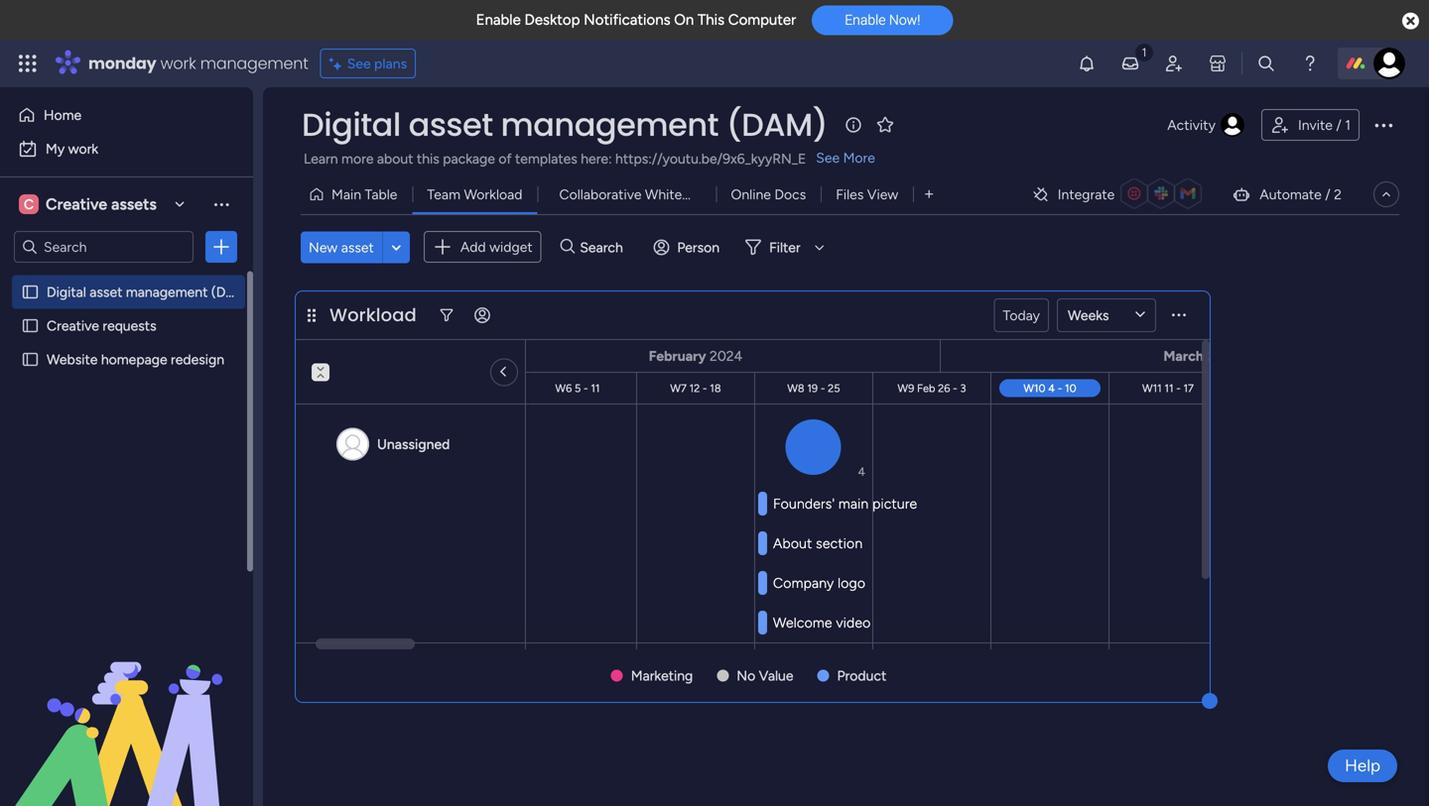 Task type: locate. For each thing, give the bounding box(es) containing it.
2
[[1334, 186, 1342, 203]]

1 vertical spatial public board image
[[21, 317, 40, 335]]

lottie animation image
[[0, 606, 253, 807]]

/ for 1
[[1336, 117, 1342, 133]]

workload inside field
[[330, 303, 417, 328]]

public board image down c
[[21, 283, 40, 302]]

work right monday
[[160, 52, 196, 74]]

- left the 17
[[1176, 382, 1181, 395]]

11 right 5
[[591, 382, 600, 395]]

0 vertical spatial digital asset management (dam)
[[302, 103, 828, 147]]

list box containing digital asset management (dam)
[[0, 271, 253, 645]]

0 horizontal spatial 11
[[591, 382, 600, 395]]

1 vertical spatial see
[[816, 149, 840, 166]]

templates
[[515, 150, 577, 167]]

w6   5 - 11
[[555, 382, 600, 395]]

of
[[499, 150, 512, 167]]

0 vertical spatial digital
[[302, 103, 401, 147]]

1 horizontal spatial 2024
[[1207, 348, 1240, 365]]

0 horizontal spatial asset
[[90, 284, 122, 301]]

w11   11 - 17
[[1142, 382, 1194, 395]]

- right 29
[[480, 382, 484, 395]]

see plans
[[347, 55, 407, 72]]

home option
[[12, 99, 241, 131]]

0 vertical spatial work
[[160, 52, 196, 74]]

0 horizontal spatial 2024
[[710, 348, 743, 365]]

2 2024 from the left
[[1207, 348, 1240, 365]]

2 vertical spatial asset
[[90, 284, 122, 301]]

2 enable from the left
[[845, 12, 886, 28]]

enable desktop notifications on this computer
[[476, 11, 796, 29]]

work right my
[[68, 140, 98, 157]]

2024
[[710, 348, 743, 365], [1207, 348, 1240, 365]]

1 vertical spatial management
[[501, 103, 719, 147]]

- right 5
[[584, 382, 588, 395]]

collapse board header image
[[1378, 187, 1394, 202]]

1 vertical spatial (dam)
[[211, 284, 252, 301]]

1 horizontal spatial workload
[[464, 186, 522, 203]]

integrate button
[[1024, 174, 1216, 215]]

see
[[347, 55, 371, 72], [816, 149, 840, 166]]

lottie animation element
[[0, 606, 253, 807]]

w8
[[787, 382, 805, 395]]

1 - from the left
[[349, 382, 353, 395]]

management
[[200, 52, 308, 74], [501, 103, 719, 147], [126, 284, 208, 301]]

w5   jan 29 - 4
[[425, 382, 494, 395]]

0 vertical spatial management
[[200, 52, 308, 74]]

5
[[575, 382, 581, 395]]

public board image for creative requests
[[21, 317, 40, 335]]

0 horizontal spatial options image
[[211, 237, 231, 257]]

0 horizontal spatial (dam)
[[211, 284, 252, 301]]

enable inside button
[[845, 12, 886, 28]]

3 public board image from the top
[[21, 350, 40, 369]]

v2 search image
[[560, 236, 575, 259]]

w5
[[425, 382, 442, 395]]

main
[[331, 186, 361, 203]]

add
[[460, 239, 486, 256]]

2024 right march
[[1207, 348, 1240, 365]]

digital asset management (dam) up templates
[[302, 103, 828, 147]]

- left 3
[[953, 382, 957, 395]]

enable left desktop
[[476, 11, 521, 29]]

workspace selection element
[[19, 193, 160, 216]]

1 horizontal spatial options image
[[1372, 113, 1395, 137]]

/ inside invite / 1 button
[[1336, 117, 1342, 133]]

1 enable from the left
[[476, 11, 521, 29]]

asset inside button
[[341, 239, 374, 256]]

Search field
[[575, 233, 634, 261]]

unassigned
[[377, 436, 450, 453]]

automate / 2
[[1260, 186, 1342, 203]]

digital
[[302, 103, 401, 147], [47, 284, 86, 301]]

collaborative whiteboard button
[[537, 179, 718, 210]]

see more link
[[814, 148, 877, 168]]

3 - from the left
[[584, 382, 588, 395]]

workload right dapulse drag handle 3 image
[[330, 303, 417, 328]]

w9   feb 26 - 3
[[898, 382, 966, 395]]

0 horizontal spatial work
[[68, 140, 98, 157]]

creative assets
[[46, 195, 157, 214]]

public board image left the creative requests
[[21, 317, 40, 335]]

- left the 10 at the top right of the page
[[1058, 382, 1062, 395]]

asset up the package
[[409, 103, 493, 147]]

(dam) up online docs button
[[726, 103, 828, 147]]

0 horizontal spatial workload
[[330, 303, 417, 328]]

4
[[487, 382, 494, 395], [1048, 382, 1055, 395], [858, 465, 865, 479]]

2 horizontal spatial 4
[[1048, 382, 1055, 395]]

options image right 1
[[1372, 113, 1395, 137]]

1 vertical spatial creative
[[47, 318, 99, 334]]

files view
[[836, 186, 898, 203]]

7 - from the left
[[1058, 382, 1062, 395]]

0 vertical spatial see
[[347, 55, 371, 72]]

2 public board image from the top
[[21, 317, 40, 335]]

weeks
[[1068, 307, 1109, 324]]

search everything image
[[1256, 54, 1276, 73]]

person
[[677, 239, 720, 256]]

activity
[[1167, 117, 1216, 133]]

creative inside list box
[[47, 318, 99, 334]]

2 horizontal spatial asset
[[409, 103, 493, 147]]

see inside button
[[347, 55, 371, 72]]

1 11 from the left
[[591, 382, 600, 395]]

public board image for website homepage redesign
[[21, 350, 40, 369]]

Workload field
[[325, 303, 422, 328]]

w4
[[314, 382, 331, 395]]

this
[[417, 150, 439, 167]]

list box
[[0, 271, 253, 645]]

angle right image
[[502, 364, 506, 382]]

6 - from the left
[[953, 382, 957, 395]]

1 vertical spatial asset
[[341, 239, 374, 256]]

work inside "my work" option
[[68, 140, 98, 157]]

public board image for digital asset management (dam)
[[21, 283, 40, 302]]

1 horizontal spatial see
[[816, 149, 840, 166]]

digital up the creative requests
[[47, 284, 86, 301]]

see left more
[[816, 149, 840, 166]]

- right 22 at the top
[[349, 382, 353, 395]]

- for w11   11 - 17
[[1176, 382, 1181, 395]]

1 vertical spatial work
[[68, 140, 98, 157]]

table
[[365, 186, 397, 203]]

- for w8   19 - 25
[[821, 382, 825, 395]]

1 vertical spatial digital
[[47, 284, 86, 301]]

8 - from the left
[[1176, 382, 1181, 395]]

main table button
[[301, 179, 412, 210]]

1 horizontal spatial /
[[1336, 117, 1342, 133]]

0 horizontal spatial digital asset management (dam)
[[47, 284, 252, 301]]

2 - from the left
[[480, 382, 484, 395]]

invite / 1
[[1298, 117, 1351, 133]]

Digital asset management (DAM) field
[[297, 103, 833, 147]]

w10
[[1024, 382, 1046, 395]]

select product image
[[18, 54, 38, 73]]

enable now!
[[845, 12, 920, 28]]

new asset
[[309, 239, 374, 256]]

(dam)
[[726, 103, 828, 147], [211, 284, 252, 301]]

enable
[[476, 11, 521, 29], [845, 12, 886, 28]]

- right 12
[[703, 382, 707, 395]]

1 horizontal spatial enable
[[845, 12, 886, 28]]

1 horizontal spatial work
[[160, 52, 196, 74]]

creative inside workspace selection 'element'
[[46, 195, 107, 214]]

w6
[[555, 382, 572, 395]]

see plans button
[[320, 49, 416, 78]]

2024 up 18
[[710, 348, 743, 365]]

on
[[674, 11, 694, 29]]

see left plans
[[347, 55, 371, 72]]

main table
[[331, 186, 397, 203]]

asset inside list box
[[90, 284, 122, 301]]

0 vertical spatial /
[[1336, 117, 1342, 133]]

11 right w11
[[1165, 382, 1174, 395]]

0 vertical spatial public board image
[[21, 283, 40, 302]]

digital asset management (dam) up requests
[[47, 284, 252, 301]]

view
[[867, 186, 898, 203]]

asset up the creative requests
[[90, 284, 122, 301]]

no
[[737, 668, 755, 685]]

creative
[[46, 195, 107, 214], [47, 318, 99, 334]]

29
[[465, 382, 477, 395]]

about
[[377, 150, 413, 167]]

team workload button
[[412, 179, 537, 210]]

creative right c
[[46, 195, 107, 214]]

filter
[[769, 239, 801, 256]]

more dots image
[[1172, 308, 1186, 323]]

/ left 1
[[1336, 117, 1342, 133]]

public board image left website in the left top of the page
[[21, 350, 40, 369]]

2 vertical spatial management
[[126, 284, 208, 301]]

1 horizontal spatial 11
[[1165, 382, 1174, 395]]

work for monday
[[160, 52, 196, 74]]

0 vertical spatial creative
[[46, 195, 107, 214]]

workload down of
[[464, 186, 522, 203]]

0 horizontal spatial /
[[1325, 186, 1331, 203]]

show board description image
[[842, 115, 865, 135]]

my work
[[46, 140, 98, 157]]

add to favorites image
[[875, 115, 895, 134]]

0 vertical spatial asset
[[409, 103, 493, 147]]

enable for enable desktop notifications on this computer
[[476, 11, 521, 29]]

creative for creative assets
[[46, 195, 107, 214]]

1 2024 from the left
[[710, 348, 743, 365]]

0 horizontal spatial enable
[[476, 11, 521, 29]]

2 11 from the left
[[1165, 382, 1174, 395]]

w7
[[670, 382, 687, 395]]

1 vertical spatial /
[[1325, 186, 1331, 203]]

team workload
[[427, 186, 522, 203]]

/ left 2
[[1325, 186, 1331, 203]]

0 vertical spatial workload
[[464, 186, 522, 203]]

options image
[[1372, 113, 1395, 137], [211, 237, 231, 257]]

dapulse drag handle 3 image
[[308, 308, 316, 323]]

- for w4   22 - 28
[[349, 382, 353, 395]]

- right the "19"
[[821, 382, 825, 395]]

0 horizontal spatial see
[[347, 55, 371, 72]]

1 horizontal spatial (dam)
[[726, 103, 828, 147]]

collaborative whiteboard
[[559, 186, 718, 203]]

enable left now!
[[845, 12, 886, 28]]

asset
[[409, 103, 493, 147], [341, 239, 374, 256], [90, 284, 122, 301]]

4 - from the left
[[703, 382, 707, 395]]

1 horizontal spatial digital
[[302, 103, 401, 147]]

asset right new
[[341, 239, 374, 256]]

digital up more
[[302, 103, 401, 147]]

whiteboard
[[645, 186, 718, 203]]

new asset button
[[301, 231, 382, 263]]

18
[[710, 382, 721, 395]]

1 public board image from the top
[[21, 283, 40, 302]]

workload
[[464, 186, 522, 203], [330, 303, 417, 328]]

5 - from the left
[[821, 382, 825, 395]]

options image down workspace options image
[[211, 237, 231, 257]]

1 horizontal spatial asset
[[341, 239, 374, 256]]

work
[[160, 52, 196, 74], [68, 140, 98, 157]]

public board image
[[21, 283, 40, 302], [21, 317, 40, 335], [21, 350, 40, 369]]

option
[[0, 274, 253, 278]]

1 vertical spatial workload
[[330, 303, 417, 328]]

activity button
[[1159, 109, 1253, 141]]

2 vertical spatial public board image
[[21, 350, 40, 369]]

(dam) up redesign
[[211, 284, 252, 301]]

creative up website in the left top of the page
[[47, 318, 99, 334]]

learn
[[304, 150, 338, 167]]



Task type: describe. For each thing, give the bounding box(es) containing it.
26
[[938, 382, 950, 395]]

marketing
[[631, 668, 693, 685]]

25
[[828, 382, 840, 395]]

jan
[[445, 382, 462, 395]]

help image
[[1300, 54, 1320, 73]]

notifications
[[584, 11, 670, 29]]

w11
[[1142, 382, 1162, 395]]

0 horizontal spatial 4
[[487, 382, 494, 395]]

- for w6   5 - 11
[[584, 382, 588, 395]]

widget
[[489, 239, 533, 256]]

files view button
[[821, 179, 913, 210]]

1 image
[[1135, 41, 1153, 63]]

creative for creative requests
[[47, 318, 99, 334]]

here:
[[581, 150, 612, 167]]

help
[[1345, 756, 1380, 777]]

v2 collapse up image
[[312, 371, 329, 384]]

computer
[[728, 11, 796, 29]]

value
[[759, 668, 793, 685]]

requests
[[103, 318, 156, 334]]

today button
[[994, 299, 1049, 332]]

assets
[[111, 195, 157, 214]]

this
[[698, 11, 725, 29]]

monday work management
[[88, 52, 308, 74]]

home link
[[12, 99, 241, 131]]

work for my
[[68, 140, 98, 157]]

management inside list box
[[126, 284, 208, 301]]

enable for enable now!
[[845, 12, 886, 28]]

2024 for march 2024
[[1207, 348, 1240, 365]]

1
[[1345, 117, 1351, 133]]

v2 collapse down image
[[312, 357, 329, 370]]

- for w10   4 - 10
[[1058, 382, 1062, 395]]

w8   19 - 25
[[787, 382, 840, 395]]

workload inside 'button'
[[464, 186, 522, 203]]

1 horizontal spatial 4
[[858, 465, 865, 479]]

plans
[[374, 55, 407, 72]]

march
[[1164, 348, 1204, 365]]

invite
[[1298, 117, 1333, 133]]

- for w7   12 - 18
[[703, 382, 707, 395]]

now!
[[889, 12, 920, 28]]

home
[[44, 107, 82, 124]]

19
[[807, 382, 818, 395]]

person button
[[645, 231, 732, 263]]

invite / 1 button
[[1261, 109, 1360, 141]]

more
[[341, 150, 374, 167]]

28
[[356, 382, 369, 395]]

online docs button
[[716, 179, 821, 210]]

docs
[[774, 186, 806, 203]]

w9
[[898, 382, 914, 395]]

help button
[[1328, 750, 1397, 783]]

update feed image
[[1120, 54, 1140, 73]]

learn more about this package of templates here: https://youtu.be/9x6_kyyrn_e see more
[[304, 149, 875, 167]]

my work link
[[12, 133, 241, 165]]

add widget
[[460, 239, 533, 256]]

product
[[837, 668, 887, 685]]

today
[[1003, 307, 1040, 324]]

0 horizontal spatial digital
[[47, 284, 86, 301]]

w10   4 - 10
[[1024, 382, 1076, 395]]

integrate
[[1058, 186, 1115, 203]]

homepage
[[101, 351, 167, 368]]

monday marketplace image
[[1208, 54, 1228, 73]]

notifications image
[[1077, 54, 1097, 73]]

feb
[[917, 382, 935, 395]]

team
[[427, 186, 460, 203]]

/ for 2
[[1325, 186, 1331, 203]]

redesign
[[171, 351, 224, 368]]

my work option
[[12, 133, 241, 165]]

more
[[843, 149, 875, 166]]

march 2024
[[1164, 348, 1240, 365]]

Search in workspace field
[[42, 236, 166, 259]]

desktop
[[524, 11, 580, 29]]

arrow down image
[[808, 235, 831, 259]]

workspace options image
[[211, 194, 231, 214]]

creative requests
[[47, 318, 156, 334]]

12
[[689, 382, 700, 395]]

0 vertical spatial options image
[[1372, 113, 1395, 137]]

dapulse close image
[[1402, 11, 1419, 32]]

online docs
[[731, 186, 806, 203]]

angle down image
[[392, 240, 401, 255]]

february 2024
[[649, 348, 743, 365]]

package
[[443, 150, 495, 167]]

see inside 'learn more about this package of templates here: https://youtu.be/9x6_kyyrn_e see more'
[[816, 149, 840, 166]]

collaborative
[[559, 186, 642, 203]]

workspace image
[[19, 194, 39, 215]]

add widget button
[[424, 231, 542, 263]]

files
[[836, 186, 864, 203]]

john smith image
[[1374, 48, 1405, 79]]

17
[[1183, 382, 1194, 395]]

no value
[[737, 668, 793, 685]]

online
[[731, 186, 771, 203]]

22
[[334, 382, 346, 395]]

website homepage redesign
[[47, 351, 224, 368]]

2024 for february 2024
[[710, 348, 743, 365]]

c
[[24, 196, 34, 213]]

3
[[960, 382, 966, 395]]

10
[[1065, 382, 1076, 395]]

monday
[[88, 52, 156, 74]]

new
[[309, 239, 338, 256]]

february
[[649, 348, 706, 365]]

1 vertical spatial options image
[[211, 237, 231, 257]]

w4   22 - 28
[[314, 382, 369, 395]]

invite members image
[[1164, 54, 1184, 73]]

1 vertical spatial digital asset management (dam)
[[47, 284, 252, 301]]

w7   12 - 18
[[670, 382, 721, 395]]

website
[[47, 351, 98, 368]]

1 horizontal spatial digital asset management (dam)
[[302, 103, 828, 147]]

0 vertical spatial (dam)
[[726, 103, 828, 147]]

add view image
[[925, 187, 933, 202]]



Task type: vqa. For each thing, say whether or not it's contained in the screenshot.
the angle right image
yes



